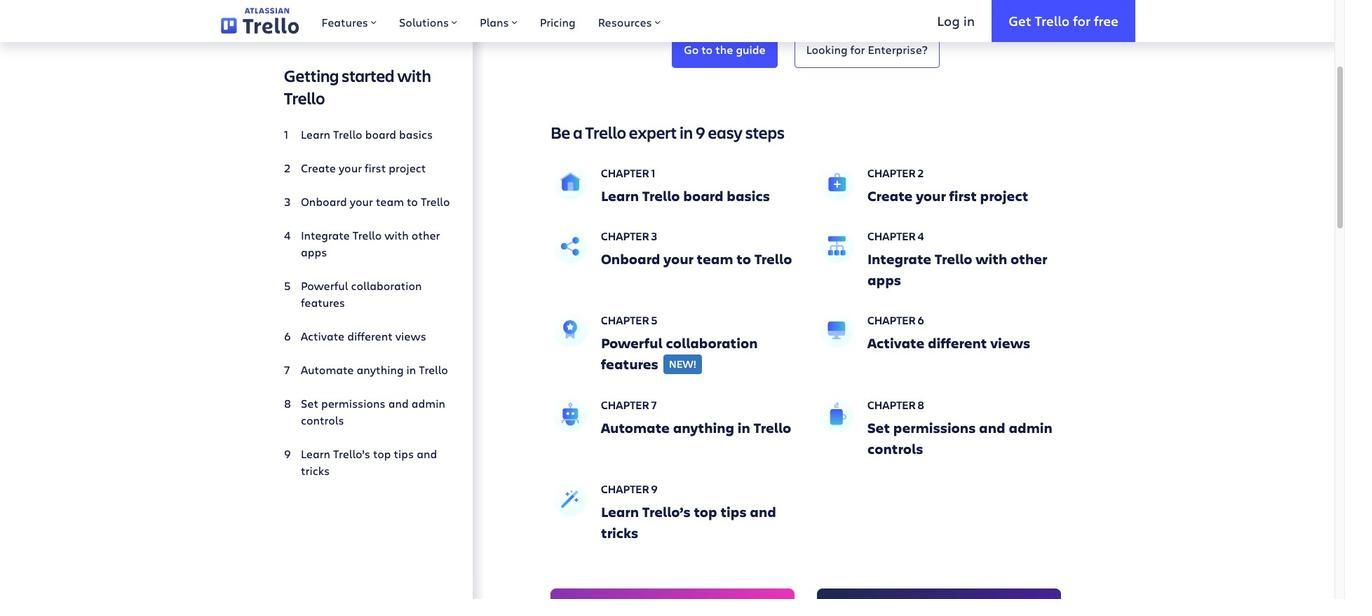 Task type: locate. For each thing, give the bounding box(es) containing it.
powerful collaboration features link
[[284, 272, 450, 317]]

onboard inside 'chapter 3 onboard your team to trello'
[[601, 250, 661, 269]]

features up activate different views at bottom
[[301, 295, 345, 310]]

learn
[[301, 127, 331, 142], [601, 187, 639, 206], [301, 447, 331, 462], [601, 503, 639, 522]]

trello inside the "chapter 4 integrate trello with other apps"
[[935, 250, 973, 269]]

1 vertical spatial board
[[684, 187, 724, 206]]

tips inside learn trello's top tips and tricks
[[394, 447, 414, 462]]

onboard your team to trello
[[301, 194, 450, 209]]

1 vertical spatial trello's
[[643, 503, 691, 522]]

0 horizontal spatial team
[[376, 194, 404, 209]]

set permissions and admin controls link
[[284, 390, 450, 435]]

1 vertical spatial powerful collaboration features
[[601, 334, 758, 374]]

trello inside chapter 7 automate anything in trello
[[754, 419, 792, 438]]

board inside "chapter 1 learn trello board basics"
[[684, 187, 724, 206]]

2
[[918, 166, 924, 180]]

1 horizontal spatial create
[[868, 187, 913, 206]]

1 vertical spatial apps
[[868, 271, 902, 290]]

1 vertical spatial tips
[[721, 503, 747, 522]]

to
[[702, 42, 713, 57], [407, 194, 418, 209], [737, 250, 751, 269]]

1 vertical spatial set
[[868, 419, 890, 438]]

top inside the chapter 9 learn trello's top tips and tricks
[[694, 503, 718, 522]]

and inside the chapter 9 learn trello's top tips and tricks
[[750, 503, 777, 522]]

0 horizontal spatial anything
[[357, 363, 404, 377]]

1 vertical spatial integrate
[[868, 250, 932, 269]]

1 horizontal spatial collaboration
[[666, 334, 758, 353]]

onboard down create your first project
[[301, 194, 347, 209]]

learn trello board basics
[[301, 127, 433, 142]]

anything
[[357, 363, 404, 377], [673, 419, 735, 438]]

chapter for tips
[[601, 482, 650, 497]]

first up the "chapter 4 integrate trello with other apps"
[[950, 187, 977, 206]]

pricing link
[[529, 0, 587, 42]]

6
[[918, 313, 924, 328]]

learn inside the chapter 9 learn trello's top tips and tricks
[[601, 503, 639, 522]]

0 vertical spatial for
[[1074, 12, 1091, 29]]

chapter inside chapter 8 set permissions and admin controls
[[868, 398, 916, 413]]

controls up learn trello's top tips and tricks link
[[301, 413, 344, 428]]

0 horizontal spatial permissions
[[321, 396, 386, 411]]

activate inside "chapter 6 activate different views"
[[868, 334, 925, 353]]

admin inside chapter 8 set permissions and admin controls
[[1009, 419, 1053, 438]]

powerful down chapter 5
[[601, 334, 663, 353]]

integrate
[[301, 228, 350, 243], [868, 250, 932, 269]]

automate down activate different views at bottom
[[301, 363, 354, 377]]

0 horizontal spatial automate
[[301, 363, 354, 377]]

chapter inside the "chapter 4 integrate trello with other apps"
[[868, 229, 916, 243]]

0 vertical spatial controls
[[301, 413, 344, 428]]

for
[[1074, 12, 1091, 29], [851, 42, 865, 57]]

board up the create your first project link on the left top of page
[[365, 127, 396, 142]]

apps inside the "chapter 4 integrate trello with other apps"
[[868, 271, 902, 290]]

anything down new! on the bottom of page
[[673, 419, 735, 438]]

tips inside the chapter 9 learn trello's top tips and tricks
[[721, 503, 747, 522]]

0 vertical spatial with
[[397, 65, 431, 87]]

learn trello's top tips and tricks
[[301, 447, 437, 479]]

1 horizontal spatial features
[[601, 355, 659, 374]]

1 horizontal spatial tricks
[[601, 524, 639, 543]]

with inside integrate trello with other apps
[[385, 228, 409, 243]]

collaboration
[[351, 279, 422, 293], [666, 334, 758, 353]]

automate anything in trello
[[301, 363, 448, 377]]

features
[[301, 295, 345, 310], [601, 355, 659, 374]]

0 vertical spatial features
[[301, 295, 345, 310]]

anything down the activate different views link
[[357, 363, 404, 377]]

basics inside "chapter 1 learn trello board basics"
[[727, 187, 770, 206]]

0 horizontal spatial project
[[389, 161, 426, 175]]

0 horizontal spatial controls
[[301, 413, 344, 428]]

1 horizontal spatial 9
[[696, 121, 706, 144]]

getting
[[284, 65, 339, 87]]

and
[[389, 396, 409, 411], [980, 419, 1006, 438], [417, 447, 437, 462], [750, 503, 777, 522]]

1 horizontal spatial automate
[[601, 419, 670, 438]]

project
[[389, 161, 426, 175], [981, 187, 1029, 206]]

0 vertical spatial board
[[365, 127, 396, 142]]

1 horizontal spatial anything
[[673, 419, 735, 438]]

0 horizontal spatial apps
[[301, 245, 327, 260]]

0 horizontal spatial onboard
[[301, 194, 347, 209]]

1 horizontal spatial board
[[684, 187, 724, 206]]

plans button
[[469, 0, 529, 42]]

pricing
[[540, 15, 576, 29]]

chapter inside the chapter 9 learn trello's top tips and tricks
[[601, 482, 650, 497]]

expert
[[629, 121, 677, 144]]

basics down steps
[[727, 187, 770, 206]]

0 vertical spatial to
[[702, 42, 713, 57]]

create
[[301, 161, 336, 175], [868, 187, 913, 206]]

chapter inside chapter 7 automate anything in trello
[[601, 398, 650, 413]]

automate
[[301, 363, 354, 377], [601, 419, 670, 438]]

powerful collaboration features down 5
[[601, 334, 758, 374]]

2 vertical spatial with
[[976, 250, 1008, 269]]

board
[[365, 127, 396, 142], [684, 187, 724, 206]]

0 vertical spatial trello's
[[333, 447, 370, 462]]

1 vertical spatial with
[[385, 228, 409, 243]]

activate
[[301, 329, 345, 344], [868, 334, 925, 353]]

1 vertical spatial features
[[601, 355, 659, 374]]

0 vertical spatial create
[[301, 161, 336, 175]]

1 horizontal spatial top
[[694, 503, 718, 522]]

1 horizontal spatial views
[[991, 334, 1031, 353]]

get trello for free link
[[992, 0, 1136, 42]]

1 vertical spatial top
[[694, 503, 718, 522]]

0 vertical spatial other
[[412, 228, 440, 243]]

trello's inside learn trello's top tips and tricks
[[333, 447, 370, 462]]

looking for enterprise? link
[[795, 33, 940, 68]]

chapter inside 'chapter 3 onboard your team to trello'
[[601, 229, 650, 243]]

admin
[[412, 396, 446, 411], [1009, 419, 1053, 438]]

1 vertical spatial to
[[407, 194, 418, 209]]

chapter inside "chapter 6 activate different views"
[[868, 313, 916, 328]]

powerful collaboration features up activate different views at bottom
[[301, 279, 422, 310]]

collaboration down integrate trello with other apps
[[351, 279, 422, 293]]

0 vertical spatial powerful
[[301, 279, 348, 293]]

collaboration up new! on the bottom of page
[[666, 334, 758, 353]]

1 horizontal spatial controls
[[868, 440, 924, 459]]

with for trello
[[385, 228, 409, 243]]

1 horizontal spatial admin
[[1009, 419, 1053, 438]]

with
[[397, 65, 431, 87], [385, 228, 409, 243], [976, 250, 1008, 269]]

trello's
[[333, 447, 370, 462], [643, 503, 691, 522]]

activate up 'automate anything in trello' link
[[301, 329, 345, 344]]

3
[[651, 229, 657, 243]]

different
[[347, 329, 393, 344], [928, 334, 988, 353]]

in inside chapter 7 automate anything in trello
[[738, 419, 751, 438]]

team
[[376, 194, 404, 209], [697, 250, 734, 269]]

0 vertical spatial collaboration
[[351, 279, 422, 293]]

steps
[[746, 121, 785, 144]]

0 horizontal spatial powerful
[[301, 279, 348, 293]]

0 vertical spatial admin
[[412, 396, 446, 411]]

features inside powerful collaboration features link
[[301, 295, 345, 310]]

2 vertical spatial to
[[737, 250, 751, 269]]

0 horizontal spatial admin
[[412, 396, 446, 411]]

trello inside 'chapter 3 onboard your team to trello'
[[755, 250, 792, 269]]

0 vertical spatial 9
[[696, 121, 706, 144]]

onboard
[[301, 194, 347, 209], [601, 250, 661, 269]]

activate down 6
[[868, 334, 925, 353]]

powerful collaboration features
[[301, 279, 422, 310], [601, 334, 758, 374]]

create your first project link
[[284, 154, 450, 182]]

chapter for trello
[[601, 398, 650, 413]]

trello
[[1035, 12, 1070, 29], [284, 87, 325, 109], [586, 121, 627, 144], [333, 127, 362, 142], [643, 187, 680, 206], [421, 194, 450, 209], [353, 228, 382, 243], [755, 250, 792, 269], [935, 250, 973, 269], [419, 363, 448, 377], [754, 419, 792, 438]]

0 vertical spatial set
[[301, 396, 319, 411]]

for right looking
[[851, 42, 865, 57]]

chapter inside "chapter 1 learn trello board basics"
[[601, 166, 650, 180]]

0 horizontal spatial top
[[373, 447, 391, 462]]

learn trello board basics link
[[284, 121, 450, 149]]

first up onboard your team to trello
[[365, 161, 386, 175]]

1 horizontal spatial apps
[[868, 271, 902, 290]]

onboard your team to trello link
[[284, 188, 450, 216]]

anything inside chapter 7 automate anything in trello
[[673, 419, 735, 438]]

learn trello's top tips and tricks link
[[284, 441, 450, 486]]

1 vertical spatial admin
[[1009, 419, 1053, 438]]

1 horizontal spatial different
[[928, 334, 988, 353]]

1 vertical spatial controls
[[868, 440, 924, 459]]

features
[[322, 15, 368, 29]]

views inside "chapter 6 activate different views"
[[991, 334, 1031, 353]]

tricks
[[301, 464, 330, 479], [601, 524, 639, 543]]

powerful down integrate trello with other apps link
[[301, 279, 348, 293]]

1 vertical spatial onboard
[[601, 250, 661, 269]]

1 vertical spatial for
[[851, 42, 865, 57]]

1 horizontal spatial activate
[[868, 334, 925, 353]]

1 horizontal spatial set
[[868, 419, 890, 438]]

for left the free at the right of the page
[[1074, 12, 1091, 29]]

integrate down the onboard your team to trello link
[[301, 228, 350, 243]]

0 horizontal spatial other
[[412, 228, 440, 243]]

top inside learn trello's top tips and tricks
[[373, 447, 391, 462]]

1 vertical spatial permissions
[[894, 419, 976, 438]]

features down chapter 5
[[601, 355, 659, 374]]

1 horizontal spatial tips
[[721, 503, 747, 522]]

2 horizontal spatial to
[[737, 250, 751, 269]]

1 vertical spatial powerful
[[601, 334, 663, 353]]

0 vertical spatial permissions
[[321, 396, 386, 411]]

controls down 8
[[868, 440, 924, 459]]

project inside chapter 2 create your first project
[[981, 187, 1029, 206]]

1 horizontal spatial basics
[[727, 187, 770, 206]]

0 horizontal spatial tricks
[[301, 464, 330, 479]]

1 horizontal spatial permissions
[[894, 419, 976, 438]]

permissions down 8
[[894, 419, 976, 438]]

automate down 7
[[601, 419, 670, 438]]

0 vertical spatial integrate
[[301, 228, 350, 243]]

other inside the "chapter 4 integrate trello with other apps"
[[1011, 250, 1048, 269]]

basics up the create your first project link on the left top of page
[[399, 127, 433, 142]]

0 horizontal spatial set
[[301, 396, 319, 411]]

1 vertical spatial collaboration
[[666, 334, 758, 353]]

0 horizontal spatial tips
[[394, 447, 414, 462]]

board up 'chapter 3 onboard your team to trello'
[[684, 187, 724, 206]]

set
[[301, 396, 319, 411], [868, 419, 890, 438]]

basics
[[399, 127, 433, 142], [727, 187, 770, 206]]

apps inside integrate trello with other apps
[[301, 245, 327, 260]]

0 horizontal spatial 9
[[651, 482, 658, 497]]

1 horizontal spatial onboard
[[601, 250, 661, 269]]

your
[[339, 161, 362, 175], [916, 187, 946, 206], [350, 194, 373, 209], [664, 250, 694, 269]]

go to the guide
[[684, 42, 766, 57]]

1 horizontal spatial project
[[981, 187, 1029, 206]]

chapter
[[601, 166, 650, 180], [868, 166, 916, 180], [601, 229, 650, 243], [868, 229, 916, 243], [601, 313, 650, 328], [868, 313, 916, 328], [601, 398, 650, 413], [868, 398, 916, 413], [601, 482, 650, 497]]

0 horizontal spatial board
[[365, 127, 396, 142]]

1 vertical spatial create
[[868, 187, 913, 206]]

in
[[964, 12, 975, 29], [680, 121, 693, 144], [407, 363, 416, 377], [738, 419, 751, 438]]

1 vertical spatial automate
[[601, 419, 670, 438]]

9 inside the chapter 9 learn trello's top tips and tricks
[[651, 482, 658, 497]]

1 vertical spatial tricks
[[601, 524, 639, 543]]

with inside getting started with trello
[[397, 65, 431, 87]]

different inside "chapter 6 activate different views"
[[928, 334, 988, 353]]

getting started with trello link
[[284, 65, 450, 115]]

7
[[651, 398, 657, 413]]

other
[[412, 228, 440, 243], [1011, 250, 1048, 269]]

0 horizontal spatial trello's
[[333, 447, 370, 462]]

set inside chapter 8 set permissions and admin controls
[[868, 419, 890, 438]]

plans
[[480, 15, 509, 29]]

create your first project
[[301, 161, 426, 175]]

1 vertical spatial 9
[[651, 482, 658, 497]]

and inside set permissions and admin controls
[[389, 396, 409, 411]]

0 vertical spatial first
[[365, 161, 386, 175]]

chapter inside chapter 2 create your first project
[[868, 166, 916, 180]]

1 vertical spatial team
[[697, 250, 734, 269]]

top
[[373, 447, 391, 462], [694, 503, 718, 522]]

1 vertical spatial project
[[981, 187, 1029, 206]]

1 horizontal spatial powerful collaboration features
[[601, 334, 758, 374]]

getting started with trello
[[284, 65, 431, 109]]

permissions down 'automate anything in trello' link
[[321, 396, 386, 411]]

8
[[918, 398, 925, 413]]

0 vertical spatial apps
[[301, 245, 327, 260]]

integrate down 4
[[868, 250, 932, 269]]

be
[[551, 121, 571, 144]]

apps
[[301, 245, 327, 260], [868, 271, 902, 290]]

1 horizontal spatial first
[[950, 187, 977, 206]]

views
[[396, 329, 427, 344], [991, 334, 1031, 353]]

onboard down 3
[[601, 250, 661, 269]]

1 vertical spatial basics
[[727, 187, 770, 206]]

0 vertical spatial tips
[[394, 447, 414, 462]]

resources
[[598, 15, 652, 29]]

0 horizontal spatial create
[[301, 161, 336, 175]]

powerful
[[301, 279, 348, 293], [601, 334, 663, 353]]

be a trello expert in 9 easy steps
[[551, 121, 785, 144]]

controls
[[301, 413, 344, 428], [868, 440, 924, 459]]

1 horizontal spatial team
[[697, 250, 734, 269]]

0 vertical spatial powerful collaboration features
[[301, 279, 422, 310]]

tips
[[394, 447, 414, 462], [721, 503, 747, 522]]

0 horizontal spatial for
[[851, 42, 865, 57]]



Task type: describe. For each thing, give the bounding box(es) containing it.
1 horizontal spatial to
[[702, 42, 713, 57]]

activate different views link
[[284, 323, 450, 351]]

first inside chapter 2 create your first project
[[950, 187, 977, 206]]

0 horizontal spatial powerful collaboration features
[[301, 279, 422, 310]]

chapter 1 learn trello board basics
[[601, 166, 770, 206]]

0 vertical spatial onboard
[[301, 194, 347, 209]]

0 horizontal spatial first
[[365, 161, 386, 175]]

0 vertical spatial automate
[[301, 363, 354, 377]]

0 vertical spatial project
[[389, 161, 426, 175]]

1
[[651, 166, 656, 180]]

0 horizontal spatial to
[[407, 194, 418, 209]]

go to the guide link
[[672, 33, 778, 68]]

integrate inside integrate trello with other apps
[[301, 228, 350, 243]]

0 horizontal spatial basics
[[399, 127, 433, 142]]

5
[[651, 313, 658, 328]]

set inside set permissions and admin controls
[[301, 396, 319, 411]]

looking for enterprise?
[[807, 42, 928, 57]]

chapter 8 set permissions and admin controls
[[868, 398, 1053, 459]]

to inside 'chapter 3 onboard your team to trello'
[[737, 250, 751, 269]]

controls inside set permissions and admin controls
[[301, 413, 344, 428]]

team inside 'chapter 3 onboard your team to trello'
[[697, 250, 734, 269]]

resources button
[[587, 0, 672, 42]]

easy
[[708, 121, 743, 144]]

create inside chapter 2 create your first project
[[868, 187, 913, 206]]

powerful inside powerful collaboration features link
[[301, 279, 348, 293]]

enterprise?
[[868, 42, 928, 57]]

started
[[342, 65, 395, 87]]

automate inside chapter 7 automate anything in trello
[[601, 419, 670, 438]]

chapter 9 learn trello's top tips and tricks
[[601, 482, 777, 543]]

4
[[918, 229, 924, 243]]

0 horizontal spatial views
[[396, 329, 427, 344]]

0 horizontal spatial different
[[347, 329, 393, 344]]

your inside chapter 2 create your first project
[[916, 187, 946, 206]]

get trello for free
[[1009, 12, 1119, 29]]

1 horizontal spatial powerful
[[601, 334, 663, 353]]

trello inside integrate trello with other apps
[[353, 228, 382, 243]]

free
[[1094, 12, 1119, 29]]

chapter for other
[[868, 229, 916, 243]]

chapter 5
[[601, 313, 658, 328]]

log in link
[[921, 0, 992, 42]]

set permissions and admin controls
[[301, 396, 446, 428]]

admin inside set permissions and admin controls
[[412, 396, 446, 411]]

activate different views
[[301, 329, 427, 344]]

new!
[[669, 357, 697, 371]]

other inside integrate trello with other apps
[[412, 228, 440, 243]]

chapter 6 activate different views
[[868, 313, 1031, 353]]

and inside chapter 8 set permissions and admin controls
[[980, 419, 1006, 438]]

integrate trello with other apps
[[301, 228, 440, 260]]

chapter for to
[[601, 229, 650, 243]]

with for started
[[397, 65, 431, 87]]

chapter for admin
[[868, 398, 916, 413]]

0 vertical spatial anything
[[357, 363, 404, 377]]

guide
[[736, 42, 766, 57]]

chapter for project
[[868, 166, 916, 180]]

go
[[684, 42, 699, 57]]

get
[[1009, 12, 1032, 29]]

features button
[[310, 0, 388, 42]]

chapter for basics
[[601, 166, 650, 180]]

1 horizontal spatial for
[[1074, 12, 1091, 29]]

automate anything in trello link
[[284, 356, 450, 385]]

0 horizontal spatial collaboration
[[351, 279, 422, 293]]

trello inside getting started with trello
[[284, 87, 325, 109]]

learn inside learn trello's top tips and tricks
[[301, 447, 331, 462]]

your inside 'chapter 3 onboard your team to trello'
[[664, 250, 694, 269]]

learn inside "chapter 1 learn trello board basics"
[[601, 187, 639, 206]]

solutions button
[[388, 0, 469, 42]]

the
[[716, 42, 733, 57]]

0 horizontal spatial activate
[[301, 329, 345, 344]]

trello inside "chapter 1 learn trello board basics"
[[643, 187, 680, 206]]

team inside the onboard your team to trello link
[[376, 194, 404, 209]]

looking
[[807, 42, 848, 57]]

log
[[938, 12, 960, 29]]

integrate trello with other apps link
[[284, 222, 450, 267]]

integrate inside the "chapter 4 integrate trello with other apps"
[[868, 250, 932, 269]]

solutions
[[399, 15, 449, 29]]

atlassian trello image
[[221, 8, 299, 34]]

tricks inside learn trello's top tips and tricks
[[301, 464, 330, 479]]

permissions inside chapter 8 set permissions and admin controls
[[894, 419, 976, 438]]

controls inside chapter 8 set permissions and admin controls
[[868, 440, 924, 459]]

chapter 2 create your first project
[[868, 166, 1029, 206]]

a
[[573, 121, 583, 144]]

chapter 3 onboard your team to trello
[[601, 229, 792, 269]]

permissions inside set permissions and admin controls
[[321, 396, 386, 411]]

trello's inside the chapter 9 learn trello's top tips and tricks
[[643, 503, 691, 522]]

chapter 7 automate anything in trello
[[601, 398, 792, 438]]

and inside learn trello's top tips and tricks
[[417, 447, 437, 462]]

with inside the "chapter 4 integrate trello with other apps"
[[976, 250, 1008, 269]]

tricks inside the chapter 9 learn trello's top tips and tricks
[[601, 524, 639, 543]]

chapter 4 integrate trello with other apps
[[868, 229, 1048, 290]]

log in
[[938, 12, 975, 29]]



Task type: vqa. For each thing, say whether or not it's contained in the screenshot.
CHAPTER related to other
yes



